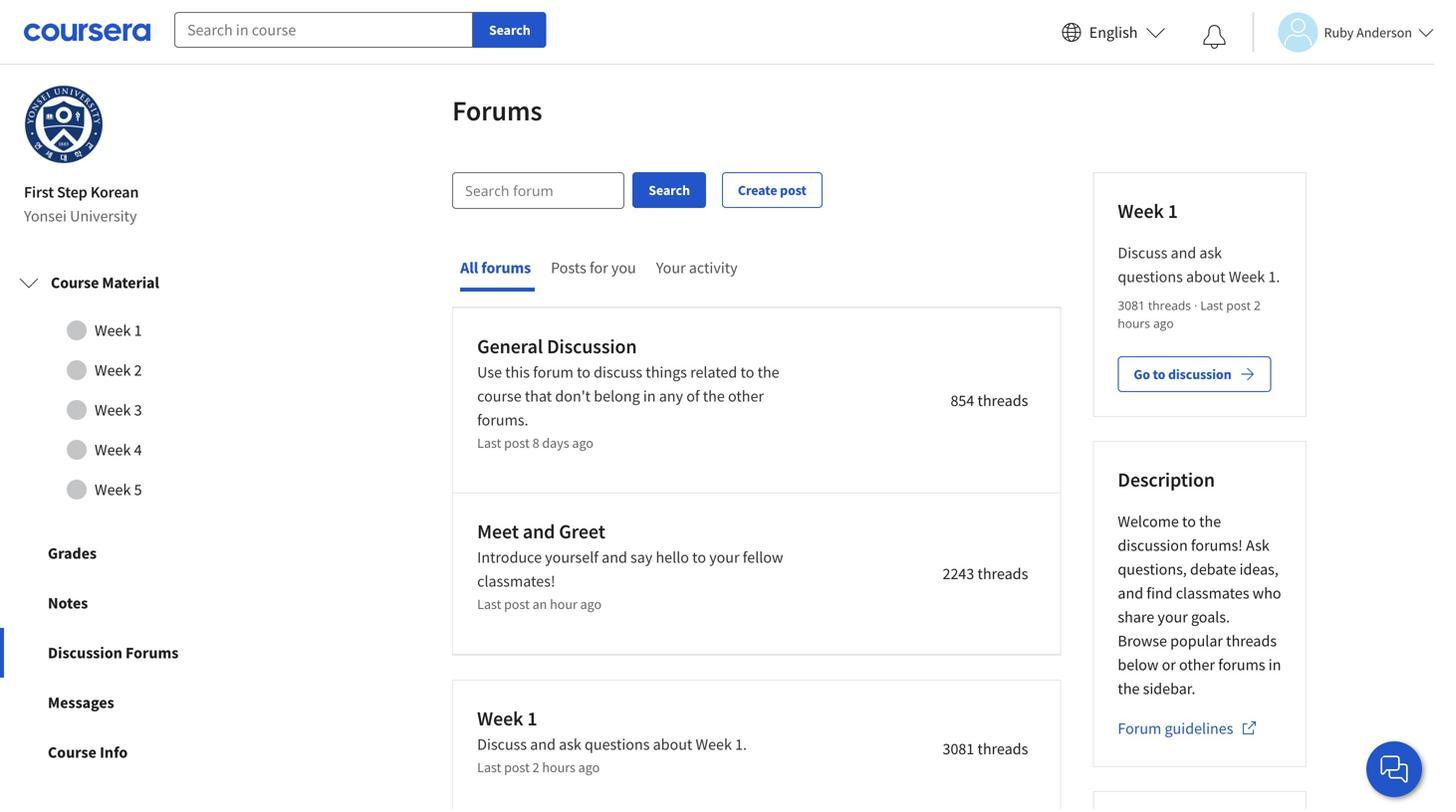 Task type: locate. For each thing, give the bounding box(es) containing it.
0 horizontal spatial hours
[[542, 759, 576, 777]]

in left any
[[643, 386, 656, 406]]

your inside the meet and greet introduce yourself and say hello to your fellow classmates! last post an hour ago
[[709, 548, 740, 568]]

week 1 up week 2
[[95, 321, 142, 341]]

tab list containing all forums
[[452, 241, 742, 307]]

1 vertical spatial forums
[[1218, 655, 1265, 675]]

0 horizontal spatial discuss
[[477, 735, 527, 755]]

threads inside welcome to the discussion forums!             ask questions, debate ideas, and find classmates who share your goals. browse popular threads below or other forums in the sidebar.
[[1226, 631, 1277, 651]]

1 horizontal spatial forums
[[452, 93, 542, 128]]

discuss inside week 1 discuss and ask questions about week 1. last post 2 hours ago
[[477, 735, 527, 755]]

0 horizontal spatial 3081
[[943, 740, 974, 759]]

discussion up the messages
[[48, 643, 122, 663]]

course material
[[51, 273, 159, 293]]

to right go
[[1153, 366, 1166, 383]]

0 vertical spatial your
[[709, 548, 740, 568]]

week inside discuss and ask questions about week 1.
[[1229, 267, 1265, 287]]

0 vertical spatial discussion
[[1168, 366, 1232, 383]]

1 vertical spatial discuss
[[477, 735, 527, 755]]

in
[[643, 386, 656, 406], [1269, 655, 1281, 675]]

2 vertical spatial 2
[[532, 759, 539, 777]]

1 horizontal spatial 1.
[[1268, 267, 1280, 287]]

related
[[690, 363, 737, 382]]

0 horizontal spatial forums
[[126, 643, 179, 663]]

search button
[[473, 12, 546, 48], [633, 172, 706, 208]]

0 horizontal spatial 3081 threads
[[943, 740, 1028, 759]]

course for course material
[[51, 273, 99, 293]]

0 horizontal spatial 1
[[134, 321, 142, 341]]

1 vertical spatial search button
[[633, 172, 706, 208]]

0 vertical spatial ask
[[1199, 243, 1222, 263]]

0 horizontal spatial about
[[653, 735, 692, 755]]

2 vertical spatial 1
[[527, 707, 537, 732]]

0 horizontal spatial questions
[[585, 735, 650, 755]]

about
[[1186, 267, 1226, 287], [653, 735, 692, 755]]

discuss
[[1118, 243, 1168, 263], [477, 735, 527, 755]]

browse
[[1118, 631, 1167, 651]]

forum guidelines link
[[1118, 719, 1257, 741]]

1 horizontal spatial 3081 threads
[[1118, 297, 1191, 314]]

1 vertical spatial other
[[1179, 655, 1215, 675]]

your down find
[[1158, 608, 1188, 627]]

0 vertical spatial hours
[[1118, 315, 1150, 332]]

posts
[[551, 258, 586, 278]]

the down below
[[1118, 679, 1140, 699]]

greet
[[559, 519, 605, 544]]

to up forums! at bottom
[[1182, 512, 1196, 532]]

forum guidelines
[[1118, 719, 1233, 739]]

0 vertical spatial discussion
[[547, 334, 637, 359]]

ask
[[1246, 536, 1270, 556]]

your activity
[[656, 258, 738, 278]]

0 vertical spatial search
[[489, 21, 530, 39]]

1 horizontal spatial about
[[1186, 267, 1226, 287]]

discussion right go
[[1168, 366, 1232, 383]]

1 horizontal spatial 1
[[527, 707, 537, 732]]

fellow
[[743, 548, 783, 568]]

search button for search input field
[[633, 172, 706, 208]]

discussion up discuss
[[547, 334, 637, 359]]

ruby
[[1324, 23, 1354, 41]]

help center image
[[1382, 758, 1406, 782]]

threads
[[1148, 297, 1191, 314], [978, 391, 1028, 411], [978, 564, 1028, 584], [1226, 631, 1277, 651], [978, 740, 1028, 759]]

0 vertical spatial 1.
[[1268, 267, 1280, 287]]

0 vertical spatial search button
[[473, 12, 546, 48]]

create
[[738, 181, 777, 199]]

discussion inside general discussion use this forum to discuss things related to the course that don't belong in any of the other forums. last post 8 days ago
[[547, 334, 637, 359]]

your left fellow
[[709, 548, 740, 568]]

1 vertical spatial week 1
[[95, 321, 142, 341]]

last inside last post 2 hours ago
[[1200, 297, 1223, 314]]

1 vertical spatial about
[[653, 735, 692, 755]]

0 vertical spatial questions
[[1118, 267, 1183, 287]]

course inside course material dropdown button
[[51, 273, 99, 293]]

belong
[[594, 386, 640, 406]]

ask inside week 1 discuss and ask questions about week 1. last post 2 hours ago
[[559, 735, 581, 755]]

0 vertical spatial about
[[1186, 267, 1226, 287]]

general
[[477, 334, 543, 359]]

1 vertical spatial questions
[[585, 735, 650, 755]]

grades link
[[0, 529, 287, 579]]

you
[[611, 258, 636, 278]]

forums inside welcome to the discussion forums!             ask questions, debate ideas, and find classmates who share your goals. browse popular threads below or other forums in the sidebar.
[[1218, 655, 1265, 675]]

meet
[[477, 519, 519, 544]]

course left material
[[51, 273, 99, 293]]

1 horizontal spatial ask
[[1199, 243, 1222, 263]]

1.
[[1268, 267, 1280, 287], [735, 735, 747, 755]]

0 horizontal spatial forums
[[481, 258, 531, 278]]

other
[[728, 386, 764, 406], [1179, 655, 1215, 675]]

0 vertical spatial 2
[[1254, 297, 1261, 314]]

university
[[70, 206, 137, 226]]

1 horizontal spatial search button
[[633, 172, 706, 208]]

1 vertical spatial ask
[[559, 735, 581, 755]]

week 3 link
[[19, 390, 268, 430]]

about inside discuss and ask questions about week 1.
[[1186, 267, 1226, 287]]

yourself
[[545, 548, 598, 568]]

other down 'related'
[[728, 386, 764, 406]]

1 horizontal spatial hours
[[1118, 315, 1150, 332]]

of
[[686, 386, 700, 406]]

hello
[[656, 548, 689, 568]]

0 vertical spatial forums
[[481, 258, 531, 278]]

your
[[709, 548, 740, 568], [1158, 608, 1188, 627]]

1 horizontal spatial other
[[1179, 655, 1215, 675]]

tab list
[[452, 241, 742, 307]]

0 vertical spatial week 1
[[1118, 199, 1178, 224]]

search for search input field search button
[[649, 181, 690, 199]]

all forums
[[460, 258, 531, 278]]

854
[[951, 391, 974, 411]]

1 vertical spatial search
[[649, 181, 690, 199]]

0 vertical spatial course
[[51, 273, 99, 293]]

discussion
[[547, 334, 637, 359], [48, 643, 122, 663]]

0 vertical spatial other
[[728, 386, 764, 406]]

1 horizontal spatial forums
[[1218, 655, 1265, 675]]

1 horizontal spatial discuss
[[1118, 243, 1168, 263]]

post inside the meet and greet introduce yourself and say hello to your fellow classmates! last post an hour ago
[[504, 596, 530, 614]]

and
[[1171, 243, 1196, 263], [523, 519, 555, 544], [602, 548, 627, 568], [1118, 584, 1143, 604], [530, 735, 556, 755]]

1 vertical spatial course
[[48, 743, 97, 763]]

discussion up questions,
[[1118, 536, 1188, 556]]

an
[[532, 596, 547, 614]]

notes
[[48, 594, 88, 614]]

0 vertical spatial discuss
[[1118, 243, 1168, 263]]

week 4
[[95, 440, 142, 460]]

0 horizontal spatial other
[[728, 386, 764, 406]]

other inside general discussion use this forum to discuss things related to the course that don't belong in any of the other forums. last post 8 days ago
[[728, 386, 764, 406]]

5
[[134, 480, 142, 500]]

discussion forums link
[[0, 628, 287, 678]]

forums right "all"
[[481, 258, 531, 278]]

first
[[24, 182, 54, 202]]

2 horizontal spatial 2
[[1254, 297, 1261, 314]]

0 horizontal spatial discussion
[[48, 643, 122, 663]]

1. inside week 1 discuss and ask questions about week 1. last post 2 hours ago
[[735, 735, 747, 755]]

1 vertical spatial 3081 threads
[[943, 740, 1028, 759]]

1 vertical spatial discussion
[[48, 643, 122, 663]]

1 horizontal spatial search
[[649, 181, 690, 199]]

general discussion use this forum to discuss things related to the course that don't belong in any of the other forums. last post 8 days ago
[[477, 334, 783, 452]]

to right the hello
[[692, 548, 706, 568]]

0 horizontal spatial search
[[489, 21, 530, 39]]

1 inside week 1 discuss and ask questions about week 1. last post 2 hours ago
[[527, 707, 537, 732]]

course inside course info link
[[48, 743, 97, 763]]

and inside discuss and ask questions about week 1.
[[1171, 243, 1196, 263]]

below
[[1118, 655, 1159, 675]]

last inside general discussion use this forum to discuss things related to the course that don't belong in any of the other forums. last post 8 days ago
[[477, 434, 501, 452]]

Search Input field
[[453, 173, 624, 208]]

post
[[780, 181, 806, 199], [1226, 297, 1251, 314], [504, 434, 530, 452], [504, 596, 530, 614], [504, 759, 530, 777]]

forums down "popular"
[[1218, 655, 1265, 675]]

forums up the 'messages' link
[[126, 643, 179, 663]]

1 vertical spatial forums
[[126, 643, 179, 663]]

3081
[[1118, 297, 1145, 314], [943, 740, 974, 759]]

ideas,
[[1240, 560, 1279, 580]]

week 1 up discuss and ask questions about week 1.
[[1118, 199, 1178, 224]]

week
[[1118, 199, 1164, 224], [1229, 267, 1265, 287], [95, 321, 131, 341], [95, 361, 131, 380], [95, 400, 131, 420], [95, 440, 131, 460], [95, 480, 131, 500], [477, 707, 523, 732], [696, 735, 732, 755]]

1 vertical spatial 1.
[[735, 735, 747, 755]]

go
[[1134, 366, 1150, 383]]

week 1
[[1118, 199, 1178, 224], [95, 321, 142, 341]]

show notifications image
[[1203, 25, 1226, 49]]

anderson
[[1357, 23, 1412, 41]]

854 threads
[[951, 391, 1028, 411]]

other inside welcome to the discussion forums!             ask questions, debate ideas, and find classmates who share your goals. browse popular threads below or other forums in the sidebar.
[[1179, 655, 1215, 675]]

1 vertical spatial 2
[[134, 361, 142, 380]]

1 vertical spatial in
[[1269, 655, 1281, 675]]

this
[[505, 363, 530, 382]]

1 vertical spatial your
[[1158, 608, 1188, 627]]

1 vertical spatial hours
[[542, 759, 576, 777]]

1 horizontal spatial 2
[[532, 759, 539, 777]]

all
[[460, 258, 478, 278]]

to inside welcome to the discussion forums!             ask questions, debate ideas, and find classmates who share your goals. browse popular threads below or other forums in the sidebar.
[[1182, 512, 1196, 532]]

1 horizontal spatial in
[[1269, 655, 1281, 675]]

1 horizontal spatial your
[[1158, 608, 1188, 627]]

week 4 link
[[19, 430, 268, 470]]

0 vertical spatial in
[[643, 386, 656, 406]]

classmates!
[[477, 572, 555, 592]]

in down who
[[1269, 655, 1281, 675]]

tab panel
[[452, 308, 1061, 810]]

yonsei university image
[[24, 85, 104, 164]]

discussion
[[1168, 366, 1232, 383], [1118, 536, 1188, 556]]

week 5 link
[[19, 470, 268, 510]]

discuss
[[594, 363, 642, 382]]

0 horizontal spatial ask
[[559, 735, 581, 755]]

0 horizontal spatial search button
[[473, 12, 546, 48]]

1 horizontal spatial 3081
[[1118, 297, 1145, 314]]

1 vertical spatial 1
[[134, 321, 142, 341]]

go to discussion button
[[1118, 357, 1271, 392]]

your activity link
[[656, 258, 742, 282]]

course left info at the left bottom of page
[[48, 743, 97, 763]]

the right the of at the left
[[703, 386, 725, 406]]

1 vertical spatial discussion
[[1118, 536, 1188, 556]]

2 horizontal spatial 1
[[1168, 199, 1178, 224]]

0 horizontal spatial 1.
[[735, 735, 747, 755]]

0 horizontal spatial in
[[643, 386, 656, 406]]

other down "popular"
[[1179, 655, 1215, 675]]

1 vertical spatial 3081
[[943, 740, 974, 759]]

forums up search input field
[[452, 93, 542, 128]]

1 horizontal spatial discussion
[[547, 334, 637, 359]]

0 vertical spatial 3081
[[1118, 297, 1145, 314]]

0 horizontal spatial your
[[709, 548, 740, 568]]

0 vertical spatial 3081 threads
[[1118, 297, 1191, 314]]

1 horizontal spatial questions
[[1118, 267, 1183, 287]]



Task type: vqa. For each thing, say whether or not it's contained in the screenshot.
rightmost 1 BUTTON
no



Task type: describe. For each thing, give the bounding box(es) containing it.
questions,
[[1118, 560, 1187, 580]]

the right 'related'
[[757, 363, 779, 382]]

search button for search in course text field on the left top of the page
[[473, 12, 546, 48]]

all forums link
[[460, 258, 535, 278]]

2 inside week 1 discuss and ask questions about week 1. last post 2 hours ago
[[532, 759, 539, 777]]

0 horizontal spatial 2
[[134, 361, 142, 380]]

hours inside week 1 discuss and ask questions about week 1. last post 2 hours ago
[[542, 759, 576, 777]]

last post 2 hours ago
[[1118, 297, 1261, 332]]

search for search button associated with search in course text field on the left top of the page
[[489, 21, 530, 39]]

posts for you
[[551, 258, 636, 278]]

don't
[[555, 386, 591, 406]]

ruby anderson button
[[1252, 12, 1434, 52]]

create post button
[[722, 172, 822, 208]]

week 5
[[95, 480, 142, 500]]

week 2 link
[[19, 351, 268, 390]]

to inside the meet and greet introduce yourself and say hello to your fellow classmates! last post an hour ago
[[692, 548, 706, 568]]

welcome to the discussion forums!             ask questions, debate ideas, and find classmates who share your goals. browse popular threads below or other forums in the sidebar.
[[1118, 512, 1281, 699]]

first step korean yonsei university
[[24, 182, 139, 226]]

step
[[57, 182, 87, 202]]

coursera image
[[24, 16, 150, 48]]

threads for week 1
[[978, 740, 1028, 759]]

posts for you link
[[551, 258, 640, 282]]

the up forums! at bottom
[[1199, 512, 1221, 532]]

classmates
[[1176, 584, 1249, 604]]

hour
[[550, 596, 577, 614]]

0 vertical spatial forums
[[452, 93, 542, 128]]

use
[[477, 363, 502, 382]]

welcome
[[1118, 512, 1179, 532]]

korean
[[90, 182, 139, 202]]

3
[[134, 400, 142, 420]]

week 1 element
[[1118, 197, 1282, 225]]

debate
[[1190, 560, 1236, 580]]

2 inside last post 2 hours ago
[[1254, 297, 1261, 314]]

questions inside week 1 discuss and ask questions about week 1. last post 2 hours ago
[[585, 735, 650, 755]]

course for course info
[[48, 743, 97, 763]]

post inside week 1 discuss and ask questions about week 1. last post 2 hours ago
[[504, 759, 530, 777]]

last inside the meet and greet introduce yourself and say hello to your fellow classmates! last post an hour ago
[[477, 596, 501, 614]]

week 3
[[95, 400, 142, 420]]

2243
[[943, 564, 974, 584]]

course info
[[48, 743, 128, 763]]

messages
[[48, 693, 114, 713]]

week 1 link
[[19, 311, 268, 351]]

·
[[1191, 297, 1200, 314]]

grades
[[48, 544, 97, 564]]

1 horizontal spatial week 1
[[1118, 199, 1178, 224]]

english button
[[1053, 0, 1174, 65]]

tab panel containing general discussion
[[452, 308, 1061, 810]]

chat with us image
[[1378, 754, 1410, 786]]

last inside week 1 discuss and ask questions about week 1. last post 2 hours ago
[[477, 759, 501, 777]]

ago inside last post 2 hours ago
[[1153, 315, 1174, 332]]

for
[[590, 258, 608, 278]]

share
[[1118, 608, 1154, 627]]

days
[[542, 434, 569, 452]]

who
[[1253, 584, 1281, 604]]

meet and greet introduce yourself and say hello to your fellow classmates! last post an hour ago
[[477, 519, 786, 614]]

1. inside discuss and ask questions about week 1.
[[1268, 267, 1280, 287]]

guidelines
[[1165, 719, 1233, 739]]

sidebar.
[[1143, 679, 1196, 699]]

and inside week 1 discuss and ask questions about week 1. last post 2 hours ago
[[530, 735, 556, 755]]

week 1 discuss and ask questions about week 1. last post 2 hours ago
[[477, 707, 747, 777]]

ago inside general discussion use this forum to discuss things related to the course that don't belong in any of the other forums. last post 8 days ago
[[572, 434, 593, 452]]

0 horizontal spatial week 1
[[95, 321, 142, 341]]

find
[[1147, 584, 1173, 604]]

about inside week 1 discuss and ask questions about week 1. last post 2 hours ago
[[653, 735, 692, 755]]

to up don't
[[577, 363, 591, 382]]

post inside general discussion use this forum to discuss things related to the course that don't belong in any of the other forums. last post 8 days ago
[[504, 434, 530, 452]]

activity
[[689, 258, 738, 278]]

and inside welcome to the discussion forums!             ask questions, debate ideas, and find classmates who share your goals. browse popular threads below or other forums in the sidebar.
[[1118, 584, 1143, 604]]

threads for general discussion
[[978, 391, 1028, 411]]

forum
[[533, 363, 574, 382]]

0 vertical spatial 1
[[1168, 199, 1178, 224]]

discussion inside welcome to the discussion forums!             ask questions, debate ideas, and find classmates who share your goals. browse popular threads below or other forums in the sidebar.
[[1118, 536, 1188, 556]]

forum
[[1118, 719, 1162, 739]]

create post
[[738, 181, 806, 199]]

your inside welcome to the discussion forums!             ask questions, debate ideas, and find classmates who share your goals. browse popular threads below or other forums in the sidebar.
[[1158, 608, 1188, 627]]

course
[[477, 386, 522, 406]]

2243 threads
[[943, 564, 1028, 584]]

info
[[100, 743, 128, 763]]

things
[[646, 363, 687, 382]]

forums!
[[1191, 536, 1243, 556]]

discussion inside the go to discussion 'button'
[[1168, 366, 1232, 383]]

ago inside the meet and greet introduce yourself and say hello to your fellow classmates! last post an hour ago
[[580, 596, 602, 614]]

4
[[134, 440, 142, 460]]

that
[[525, 386, 552, 406]]

threads for meet and greet
[[978, 564, 1028, 584]]

discuss and ask questions about week 1.
[[1118, 243, 1280, 287]]

8
[[532, 434, 539, 452]]

forums.
[[477, 410, 528, 430]]

popular
[[1170, 631, 1223, 651]]

discussion forums
[[48, 643, 179, 663]]

introduce
[[477, 548, 542, 568]]

messages link
[[0, 678, 287, 728]]

any
[[659, 386, 683, 406]]

ruby anderson
[[1324, 23, 1412, 41]]

post inside button
[[780, 181, 806, 199]]

to right 'related'
[[740, 363, 754, 382]]

or
[[1162, 655, 1176, 675]]

in inside welcome to the discussion forums!             ask questions, debate ideas, and find classmates who share your goals. browse popular threads below or other forums in the sidebar.
[[1269, 655, 1281, 675]]

description
[[1118, 468, 1215, 493]]

to inside the go to discussion 'button'
[[1153, 366, 1166, 383]]

ask inside discuss and ask questions about week 1.
[[1199, 243, 1222, 263]]

hours inside last post 2 hours ago
[[1118, 315, 1150, 332]]

say
[[630, 548, 653, 568]]

week 2
[[95, 361, 142, 380]]

ago inside week 1 discuss and ask questions about week 1. last post 2 hours ago
[[578, 759, 600, 777]]

Search in course text field
[[174, 12, 473, 48]]

questions inside discuss and ask questions about week 1.
[[1118, 267, 1183, 287]]

goals.
[[1191, 608, 1230, 627]]

material
[[102, 273, 159, 293]]

go to discussion
[[1134, 366, 1232, 383]]

discuss inside discuss and ask questions about week 1.
[[1118, 243, 1168, 263]]

post inside last post 2 hours ago
[[1226, 297, 1251, 314]]

course info link
[[0, 728, 287, 778]]

course material button
[[3, 255, 284, 311]]

english
[[1089, 22, 1138, 42]]

in inside general discussion use this forum to discuss things related to the course that don't belong in any of the other forums. last post 8 days ago
[[643, 386, 656, 406]]



